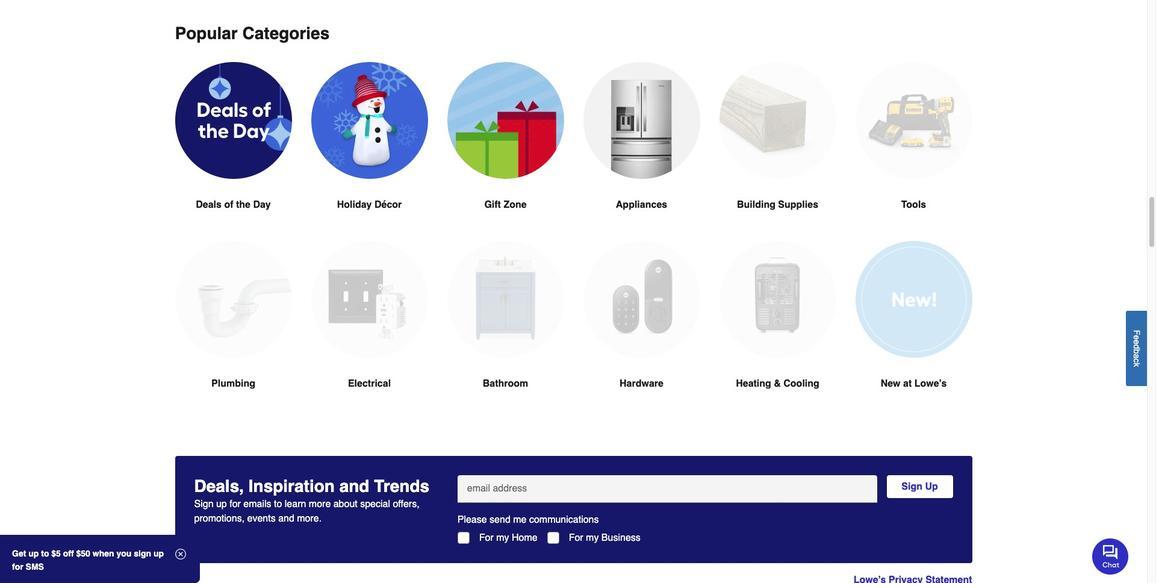 Task type: vqa. For each thing, say whether or not it's contained in the screenshot.
second e from the bottom
yes



Task type: describe. For each thing, give the bounding box(es) containing it.
sign
[[134, 549, 151, 558]]

sign up button
[[887, 475, 953, 498]]

emails
[[244, 499, 271, 510]]

a dewalt cordless drill with batteries, a charger and a soft case. image
[[856, 62, 973, 179]]

an end section of a four-by-four pressure treated post. image
[[720, 62, 836, 179]]

holiday
[[337, 200, 372, 210]]

up
[[925, 481, 938, 492]]

get up to $5 off $50 when you sign up for sms
[[12, 549, 164, 572]]

at
[[904, 378, 912, 389]]

new
[[881, 378, 901, 389]]

offers,
[[393, 499, 420, 510]]

c
[[1132, 358, 1142, 363]]

more.
[[297, 513, 322, 524]]

for for for my home
[[479, 533, 494, 543]]

deals of the day
[[196, 200, 271, 210]]

for for for my business
[[569, 533, 583, 543]]

cooling
[[784, 378, 820, 389]]

an inflatable snowman decoration with a red-and-white striped hat, blue mittens and a blue scarf. image
[[311, 62, 428, 179]]

chat invite button image
[[1093, 538, 1129, 574]]

a black indoor utility heater with a thermostat. image
[[720, 241, 836, 358]]

communications
[[529, 515, 599, 525]]

electrical
[[348, 378, 391, 389]]

holiday décor
[[337, 200, 402, 210]]

off
[[63, 549, 74, 558]]

deals of the day link
[[175, 62, 292, 241]]

day
[[253, 200, 271, 210]]

1 horizontal spatial up
[[154, 549, 164, 558]]

learn
[[285, 499, 306, 510]]

hardware link
[[583, 241, 700, 420]]

1 horizontal spatial and
[[340, 477, 370, 496]]

special
[[360, 499, 390, 510]]

a white p v c p-trap. image
[[175, 241, 292, 358]]

for inside get up to $5 off $50 when you sign up for sms
[[12, 562, 23, 572]]

heating & cooling link
[[720, 241, 836, 420]]

bathroom link
[[447, 241, 564, 420]]

décor
[[375, 200, 402, 210]]

inspiration
[[249, 477, 335, 496]]

gift
[[485, 200, 501, 210]]

tools link
[[856, 62, 973, 241]]

an icon of red and green wrapped gifts. image
[[447, 62, 564, 179]]

building supplies link
[[720, 62, 836, 241]]

for inside deals, inspiration and trends sign up for emails to learn more about special offers, promotions, events and more.
[[230, 499, 241, 510]]

lowe's
[[915, 378, 947, 389]]

new at lowe's
[[881, 378, 947, 389]]

emailAddress text field
[[462, 475, 873, 496]]

f e e d b a c k
[[1132, 330, 1142, 367]]

building
[[737, 200, 776, 210]]

0 horizontal spatial up
[[28, 549, 39, 558]]

d
[[1132, 344, 1142, 349]]

business
[[602, 533, 641, 543]]

for my business
[[569, 533, 641, 543]]

plumbing
[[211, 378, 255, 389]]

hardware
[[620, 378, 664, 389]]

sign up
[[902, 481, 938, 492]]

holiday décor link
[[311, 62, 428, 241]]



Task type: locate. For each thing, give the bounding box(es) containing it.
new at lowe's link
[[856, 241, 973, 420]]

a stainless french door refrigerator with a bottom freezer and middle storage drawer. image
[[583, 62, 700, 179]]

0 vertical spatial to
[[274, 499, 282, 510]]

1 vertical spatial and
[[278, 513, 294, 524]]

b
[[1132, 349, 1142, 354]]

sign
[[902, 481, 923, 492], [194, 499, 214, 510]]

my down send
[[496, 533, 509, 543]]

my
[[496, 533, 509, 543], [586, 533, 599, 543]]

k
[[1132, 363, 1142, 367]]

0 horizontal spatial for
[[12, 562, 23, 572]]

1 horizontal spatial to
[[274, 499, 282, 510]]

my left business
[[586, 533, 599, 543]]

deals,
[[194, 477, 244, 496]]

to inside get up to $5 off $50 when you sign up for sms
[[41, 549, 49, 558]]

e up b
[[1132, 340, 1142, 344]]

events
[[247, 513, 276, 524]]

bathroom
[[483, 378, 528, 389]]

a
[[1132, 354, 1142, 358]]

about
[[334, 499, 358, 510]]

for
[[479, 533, 494, 543], [569, 533, 583, 543]]

sms
[[26, 562, 44, 572]]

sign inside 'button'
[[902, 481, 923, 492]]

my for business
[[586, 533, 599, 543]]

and
[[340, 477, 370, 496], [278, 513, 294, 524]]

0 horizontal spatial sign
[[194, 499, 214, 510]]

to inside deals, inspiration and trends sign up for emails to learn more about special offers, promotions, events and more.
[[274, 499, 282, 510]]

0 horizontal spatial my
[[496, 533, 509, 543]]

more
[[309, 499, 331, 510]]

gift zone
[[485, 200, 527, 210]]

1 vertical spatial sign
[[194, 499, 214, 510]]

$50
[[76, 549, 90, 558]]

please send me communications
[[458, 515, 599, 525]]

popular categories
[[175, 24, 330, 43]]

up up sms
[[28, 549, 39, 558]]

promotions,
[[194, 513, 245, 524]]

appliances
[[616, 200, 668, 210]]

appliances link
[[583, 62, 700, 241]]

you
[[117, 549, 132, 558]]

1 horizontal spatial my
[[586, 533, 599, 543]]

2 horizontal spatial up
[[216, 499, 227, 510]]

me
[[513, 515, 527, 525]]

&
[[774, 378, 781, 389]]

for up promotions,
[[230, 499, 241, 510]]

e up d on the right bottom
[[1132, 335, 1142, 340]]

1 vertical spatial for
[[12, 562, 23, 572]]

sign up promotions,
[[194, 499, 214, 510]]

home
[[512, 533, 538, 543]]

for my home
[[479, 533, 538, 543]]

deals
[[196, 200, 222, 210]]

2 e from the top
[[1132, 340, 1142, 344]]

and up 'about' in the left bottom of the page
[[340, 477, 370, 496]]

to
[[274, 499, 282, 510], [41, 549, 49, 558]]

0 vertical spatial for
[[230, 499, 241, 510]]

0 horizontal spatial to
[[41, 549, 49, 558]]

for down communications
[[569, 533, 583, 543]]

of
[[224, 200, 233, 210]]

my for home
[[496, 533, 509, 543]]

deals of the day icon. image
[[175, 62, 292, 179]]

please
[[458, 515, 487, 525]]

and down learn
[[278, 513, 294, 524]]

sign inside deals, inspiration and trends sign up for emails to learn more about special offers, promotions, events and more.
[[194, 499, 214, 510]]

1 vertical spatial to
[[41, 549, 49, 558]]

f e e d b a c k button
[[1126, 311, 1148, 386]]

get
[[12, 549, 26, 558]]

up
[[216, 499, 227, 510], [28, 549, 39, 558], [154, 549, 164, 558]]

a black yale electronic deadbolt with a keypad. image
[[583, 241, 700, 358]]

0 vertical spatial sign
[[902, 481, 923, 492]]

for
[[230, 499, 241, 510], [12, 562, 23, 572]]

e
[[1132, 335, 1142, 340], [1132, 340, 1142, 344]]

1 for from the left
[[479, 533, 494, 543]]

electrical link
[[311, 241, 428, 420]]

new. image
[[856, 241, 973, 358]]

popular
[[175, 24, 238, 43]]

trends
[[374, 477, 430, 496]]

1 my from the left
[[496, 533, 509, 543]]

plumbing link
[[175, 241, 292, 420]]

to left $5
[[41, 549, 49, 558]]

supplies
[[778, 200, 819, 210]]

2 my from the left
[[586, 533, 599, 543]]

categories
[[242, 24, 330, 43]]

deals, inspiration and trends sign up for emails to learn more about special offers, promotions, events and more.
[[194, 477, 430, 524]]

for down get
[[12, 562, 23, 572]]

1 e from the top
[[1132, 335, 1142, 340]]

up right sign in the bottom of the page
[[154, 549, 164, 558]]

up inside deals, inspiration and trends sign up for emails to learn more about special offers, promotions, events and more.
[[216, 499, 227, 510]]

1 horizontal spatial for
[[569, 533, 583, 543]]

send
[[490, 515, 511, 525]]

tools
[[902, 200, 927, 210]]

2 for from the left
[[569, 533, 583, 543]]

up up promotions,
[[216, 499, 227, 510]]

$5
[[51, 549, 61, 558]]

building supplies
[[737, 200, 819, 210]]

0 horizontal spatial and
[[278, 513, 294, 524]]

gift zone link
[[447, 62, 564, 241]]

f
[[1132, 330, 1142, 335]]

heating
[[736, 378, 772, 389]]

sign left up on the bottom of page
[[902, 481, 923, 492]]

zone
[[504, 200, 527, 210]]

for down send
[[479, 533, 494, 543]]

0 vertical spatial and
[[340, 477, 370, 496]]

when
[[93, 549, 114, 558]]

a black dual-toggle wall faceplate and a white duplex outlet with a u s b port. image
[[311, 241, 428, 358]]

the
[[236, 200, 251, 210]]

0 horizontal spatial for
[[479, 533, 494, 543]]

to left learn
[[274, 499, 282, 510]]

a blue 2-door bathroom vanity with a white top, gold faucet and gold hardware. image
[[447, 241, 564, 358]]

1 horizontal spatial for
[[230, 499, 241, 510]]

1 horizontal spatial sign
[[902, 481, 923, 492]]

heating & cooling
[[736, 378, 820, 389]]



